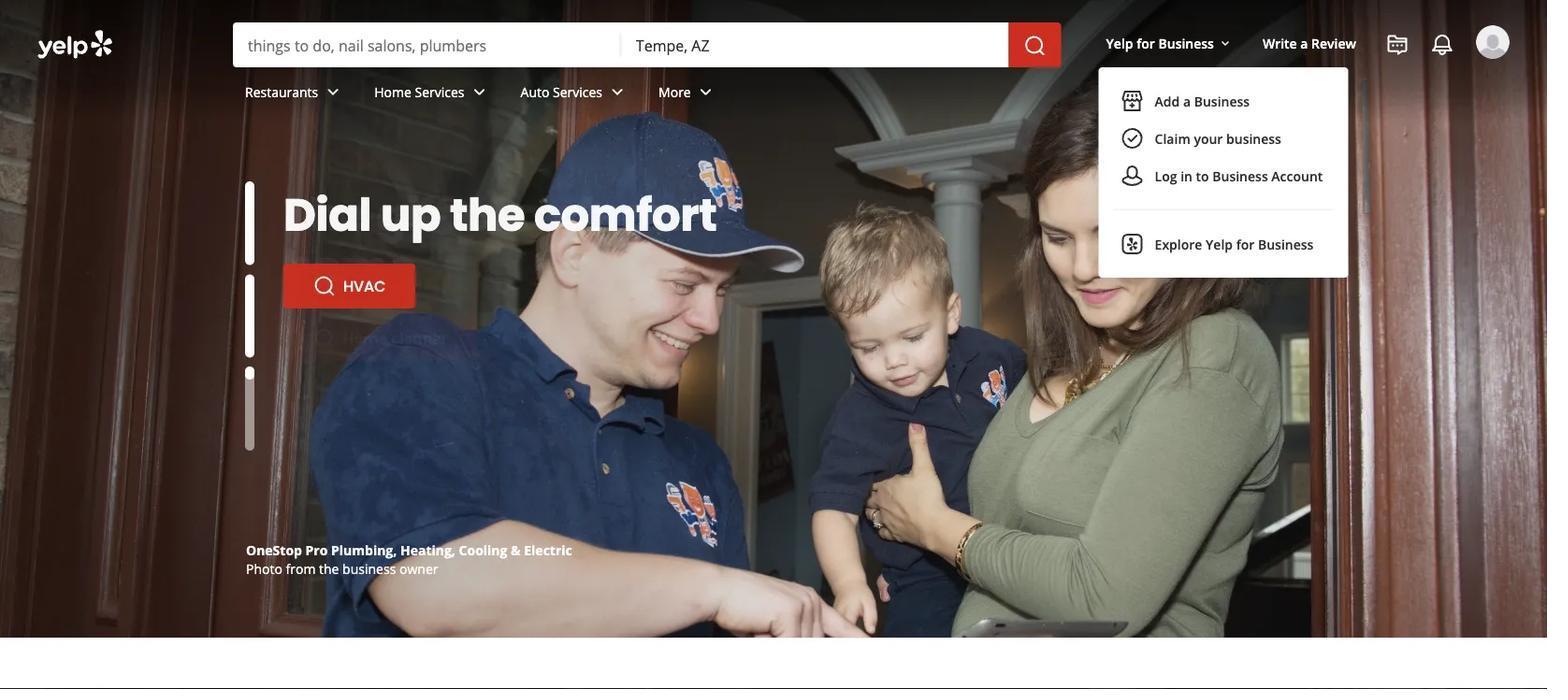 Task type: describe. For each thing, give the bounding box(es) containing it.
home cleaner link
[[283, 316, 477, 361]]

24 add biz v2 image
[[1121, 90, 1144, 112]]

services for auto services
[[553, 83, 603, 101]]

home for home services
[[374, 83, 412, 101]]

auto services
[[521, 83, 603, 101]]

heating,
[[400, 541, 456, 559]]

cleaning
[[325, 541, 382, 559]]

add a business
[[1155, 92, 1250, 110]]

progressive
[[246, 541, 322, 559]]

your
[[1194, 130, 1223, 147]]

a for add
[[1183, 92, 1191, 110]]

cleaner
[[391, 328, 447, 349]]

24 chevron down v2 image for more
[[695, 81, 717, 103]]

log
[[1155, 167, 1177, 185]]

plumbing,
[[331, 541, 397, 559]]

explore banner section banner
[[0, 0, 1547, 638]]

24 search v2 image
[[313, 327, 336, 350]]

the inside the progressive cleaning photo from the business owner
[[319, 560, 339, 578]]

owner inside the progressive cleaning photo from the business owner
[[399, 560, 438, 578]]

onestop
[[246, 541, 302, 559]]

24 chevron down v2 image for restaurants
[[322, 81, 345, 103]]

cooling
[[459, 541, 508, 559]]

business inside onestop pro plumbing, heating, cooling & electric photo from the business owner
[[343, 560, 396, 578]]

services for home services
[[415, 83, 465, 101]]

add a business button
[[1114, 82, 1334, 120]]

onestop pro plumbing, heating, cooling & electric link
[[246, 541, 572, 559]]

explore yelp for business button
[[1114, 226, 1334, 263]]

yelp inside button
[[1106, 34, 1134, 52]]

24 chevron down v2 image for auto services
[[606, 81, 629, 103]]

business categories element
[[230, 67, 1510, 122]]

up
[[381, 183, 441, 247]]

for inside button
[[1237, 235, 1255, 253]]

auto
[[521, 83, 550, 101]]

none field near
[[636, 35, 994, 55]]

16 chevron down v2 image
[[1218, 36, 1233, 51]]

the inside onestop pro plumbing, heating, cooling & electric photo from the business owner
[[319, 560, 339, 578]]

business inside the progressive cleaning photo from the business owner
[[343, 560, 396, 578]]

none field find
[[248, 35, 606, 55]]

review
[[1312, 34, 1357, 52]]

comfort
[[534, 183, 717, 247]]

business right to
[[1213, 167, 1268, 185]]

pro
[[306, 541, 328, 559]]

claim
[[1155, 130, 1191, 147]]

search image
[[1024, 35, 1047, 57]]

write
[[1263, 34, 1297, 52]]

projects image
[[1387, 34, 1409, 56]]

write a review
[[1263, 34, 1357, 52]]

clean
[[554, 183, 681, 247]]

business inside button
[[1258, 235, 1314, 253]]

business left 16 chevron down v2 image
[[1159, 34, 1214, 52]]

explore
[[1155, 235, 1203, 253]]

yelp for business
[[1106, 34, 1214, 52]]

from inside onestop pro plumbing, heating, cooling & electric photo from the business owner
[[286, 560, 316, 578]]

in
[[1181, 167, 1193, 185]]

yelp for business button
[[1099, 26, 1241, 60]]

yelp inside button
[[1206, 235, 1233, 253]]

hvac link
[[283, 264, 416, 309]]

progressive cleaning link
[[246, 541, 382, 559]]

photo inside onestop pro plumbing, heating, cooling & electric photo from the business owner
[[246, 560, 282, 578]]

auto services link
[[506, 67, 644, 122]]



Task type: vqa. For each thing, say whether or not it's contained in the screenshot.
virtual consultations button
no



Task type: locate. For each thing, give the bounding box(es) containing it.
home right 24 search v2 image
[[343, 328, 388, 349]]

24 chevron down v2 image right the more
[[695, 81, 717, 103]]

for right explore
[[1237, 235, 1255, 253]]

1 24 chevron down v2 image from the left
[[322, 81, 345, 103]]

24 yelp for biz v2 image
[[1121, 233, 1144, 255]]

1 select slide image from the top
[[245, 182, 254, 265]]

0 horizontal spatial a
[[515, 183, 545, 247]]

24 chevron down v2 image right restaurants
[[322, 81, 345, 103]]

business down account
[[1258, 235, 1314, 253]]

2 select slide image from the top
[[245, 274, 254, 358]]

0 vertical spatial a
[[1301, 34, 1308, 52]]

claim your business button
[[1114, 120, 1334, 157]]

a right write
[[1301, 34, 1308, 52]]

electric
[[524, 541, 572, 559]]

the
[[283, 183, 367, 247]]

services
[[415, 83, 465, 101], [553, 83, 603, 101]]

from
[[286, 560, 316, 578], [286, 560, 316, 578]]

notifications image
[[1431, 34, 1454, 56]]

business up claim your business button
[[1194, 92, 1250, 110]]

business inside claim your business button
[[1227, 130, 1282, 147]]

1 vertical spatial select slide image
[[245, 274, 254, 358]]

home
[[283, 236, 416, 299]]

0 horizontal spatial yelp
[[1106, 34, 1134, 52]]

24 chevron down v2 image for home services
[[468, 81, 491, 103]]

1 services from the left
[[415, 83, 465, 101]]

a
[[1301, 34, 1308, 52], [1183, 92, 1191, 110], [515, 183, 545, 247]]

kendall p. image
[[1476, 25, 1510, 59]]

a inside button
[[1183, 92, 1191, 110]]

1 none field from the left
[[248, 35, 606, 55]]

the gift of a clean home
[[283, 183, 681, 299]]

1 vertical spatial a
[[1183, 92, 1191, 110]]

1 horizontal spatial a
[[1183, 92, 1191, 110]]

1 horizontal spatial services
[[553, 83, 603, 101]]

0 horizontal spatial none field
[[248, 35, 606, 55]]

home down find field
[[374, 83, 412, 101]]

services down find field
[[415, 83, 465, 101]]

none field up "business categories" element
[[636, 35, 994, 55]]

0 horizontal spatial 24 chevron down v2 image
[[322, 81, 345, 103]]

2 none field from the left
[[636, 35, 994, 55]]

a right the add at the top of the page
[[1183, 92, 1191, 110]]

2 services from the left
[[553, 83, 603, 101]]

24 chevron down v2 image
[[468, 81, 491, 103], [695, 81, 717, 103]]

write a review link
[[1256, 26, 1364, 60]]

0 horizontal spatial 24 chevron down v2 image
[[468, 81, 491, 103]]

onestop pro plumbing, heating, cooling & electric photo from the business owner
[[246, 541, 572, 578]]

a inside the gift of a clean home
[[515, 183, 545, 247]]

add
[[1155, 92, 1180, 110]]

home services
[[374, 83, 465, 101]]

24 search v2 image
[[313, 275, 336, 298]]

2 24 chevron down v2 image from the left
[[606, 81, 629, 103]]

None search field
[[0, 0, 1547, 278], [233, 22, 1065, 67], [0, 0, 1547, 278], [233, 22, 1065, 67]]

24 chevron down v2 image right auto services
[[606, 81, 629, 103]]

home for home cleaner
[[343, 328, 388, 349]]

2 horizontal spatial a
[[1301, 34, 1308, 52]]

a right of at top
[[515, 183, 545, 247]]

home inside "business categories" element
[[374, 83, 412, 101]]

home cleaner
[[343, 328, 447, 349]]

business
[[1159, 34, 1214, 52], [1194, 92, 1250, 110], [1213, 167, 1268, 185], [1258, 235, 1314, 253]]

1 24 chevron down v2 image from the left
[[468, 81, 491, 103]]

restaurants link
[[230, 67, 359, 122]]

user actions element
[[1091, 23, 1536, 278]]

24 friends v2 image
[[1121, 165, 1144, 187]]

business inside button
[[1194, 92, 1250, 110]]

for up 24 add biz v2 image
[[1137, 34, 1155, 52]]

0 vertical spatial select slide image
[[245, 182, 254, 265]]

a for write
[[1301, 34, 1308, 52]]

None field
[[248, 35, 606, 55], [636, 35, 994, 55]]

1 vertical spatial for
[[1237, 235, 1255, 253]]

gift
[[376, 183, 453, 247]]

home services link
[[359, 67, 506, 122]]

services right auto on the top left of page
[[553, 83, 603, 101]]

0 horizontal spatial for
[[1137, 34, 1155, 52]]

0 vertical spatial yelp
[[1106, 34, 1134, 52]]

24 chevron down v2 image inside home services link
[[468, 81, 491, 103]]

0 vertical spatial home
[[374, 83, 412, 101]]

1 horizontal spatial 24 chevron down v2 image
[[695, 81, 717, 103]]

24 chevron down v2 image inside more link
[[695, 81, 717, 103]]

for
[[1137, 34, 1155, 52], [1237, 235, 1255, 253]]

0 horizontal spatial services
[[415, 83, 465, 101]]

Near text field
[[636, 35, 994, 55]]

Find text field
[[248, 35, 606, 55]]

log in to business account
[[1155, 167, 1323, 185]]

from inside the progressive cleaning photo from the business owner
[[286, 560, 316, 578]]

progressive cleaning photo from the business owner
[[246, 541, 438, 578]]

claim your business
[[1155, 130, 1282, 147]]

log in to business account button
[[1114, 157, 1334, 195]]

of
[[462, 183, 506, 247]]

owner inside onestop pro plumbing, heating, cooling & electric photo from the business owner
[[399, 560, 438, 578]]

the
[[450, 183, 525, 247], [319, 560, 339, 578], [319, 560, 339, 578]]

1 horizontal spatial none field
[[636, 35, 994, 55]]

to
[[1196, 167, 1209, 185]]

1 vertical spatial home
[[343, 328, 388, 349]]

account
[[1272, 167, 1323, 185]]

more
[[659, 83, 691, 101]]

select slide image
[[245, 182, 254, 265], [245, 274, 254, 358]]

yelp up 24 add biz v2 image
[[1106, 34, 1134, 52]]

restaurants
[[245, 83, 318, 101]]

1 vertical spatial yelp
[[1206, 235, 1233, 253]]

&
[[511, 541, 521, 559]]

home
[[374, 83, 412, 101], [343, 328, 388, 349]]

photo inside the progressive cleaning photo from the business owner
[[246, 560, 282, 578]]

dial
[[283, 183, 372, 247]]

select slide image left 24 search v2 image
[[245, 274, 254, 358]]

none field up home services on the left top
[[248, 35, 606, 55]]

1 horizontal spatial yelp
[[1206, 235, 1233, 253]]

more link
[[644, 67, 732, 122]]

1 horizontal spatial 24 chevron down v2 image
[[606, 81, 629, 103]]

1 horizontal spatial for
[[1237, 235, 1255, 253]]

select slide image left the
[[245, 182, 254, 265]]

for inside button
[[1137, 34, 1155, 52]]

2 vertical spatial a
[[515, 183, 545, 247]]

photo
[[246, 560, 282, 578], [246, 560, 282, 578]]

2 24 chevron down v2 image from the left
[[695, 81, 717, 103]]

hvac
[[343, 276, 386, 297]]

24 chevron down v2 image inside auto services link
[[606, 81, 629, 103]]

dial up the comfort
[[283, 183, 717, 247]]

yelp right explore
[[1206, 235, 1233, 253]]

24 chevron down v2 image inside restaurants link
[[322, 81, 345, 103]]

24 chevron down v2 image
[[322, 81, 345, 103], [606, 81, 629, 103]]

24 claim v2 image
[[1121, 127, 1144, 150]]

business
[[1227, 130, 1282, 147], [343, 560, 396, 578], [343, 560, 396, 578]]

explore yelp for business
[[1155, 235, 1314, 253]]

0 vertical spatial for
[[1137, 34, 1155, 52]]

owner
[[399, 560, 438, 578], [399, 560, 438, 578]]

24 chevron down v2 image left auto on the top left of page
[[468, 81, 491, 103]]

yelp
[[1106, 34, 1134, 52], [1206, 235, 1233, 253]]



